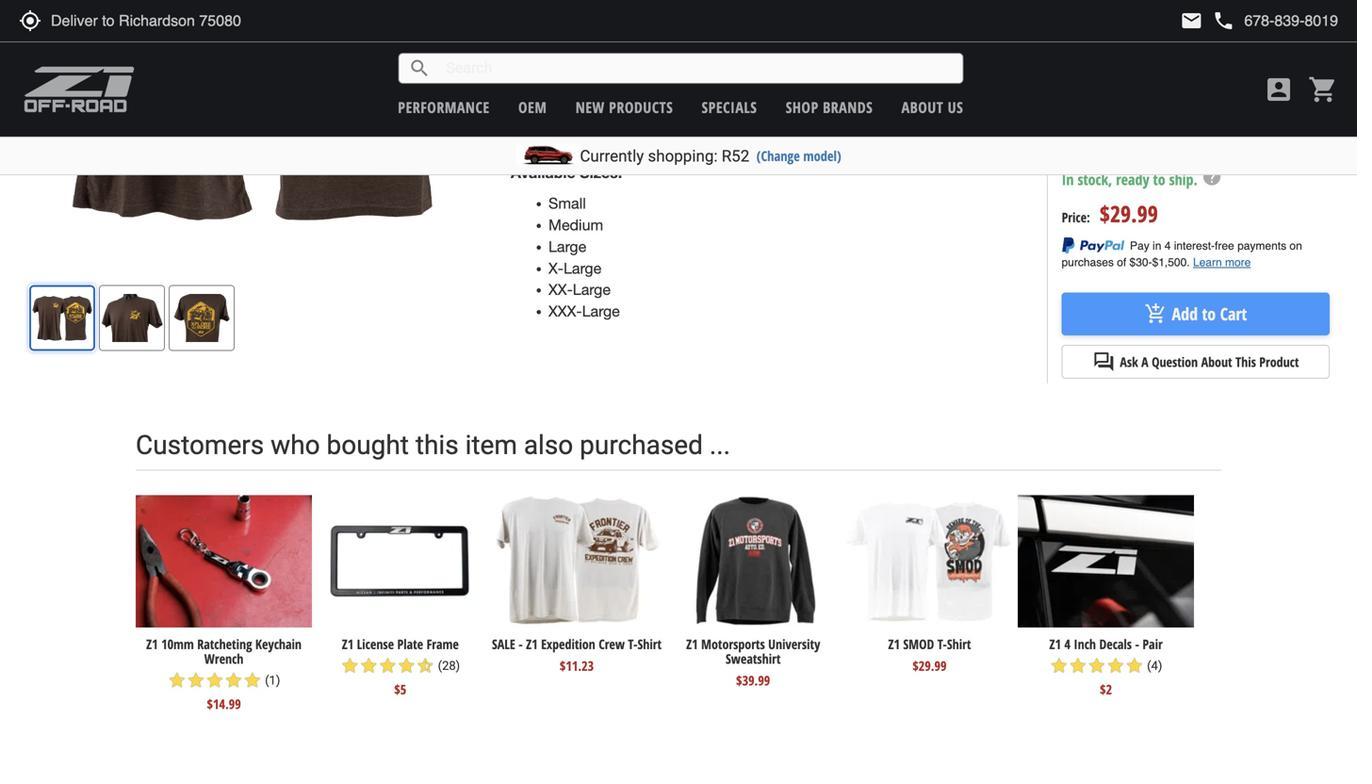 Task type: describe. For each thing, give the bounding box(es) containing it.
z1 4 inch decals - pair star star star star star (4) $2
[[1050, 635, 1163, 698]]

phone
[[1212, 9, 1235, 32]]

if
[[1272, 1, 1278, 15]]

account_box
[[1264, 74, 1294, 105]]

ask
[[1120, 353, 1138, 371]]

plate
[[397, 635, 423, 653]]

$29.99 inside z1 smod t-shirt $29.99
[[913, 657, 947, 675]]

add_shopping_cart add to cart
[[1145, 302, 1247, 325]]

wrench
[[204, 650, 244, 668]]

university
[[768, 635, 820, 653]]

in
[[1062, 169, 1074, 189]]

frame
[[427, 635, 459, 653]]

add_shopping_cart
[[1145, 303, 1167, 325]]

ship.
[[1169, 169, 1198, 189]]

product
[[1161, 1, 1204, 15]]

phone link
[[1212, 9, 1338, 32]]

available
[[511, 163, 576, 181]]

in stock, ready to ship. help
[[1062, 167, 1222, 189]]

z1 license plate frame star star star star star_half (28) $5
[[341, 635, 460, 698]]

espresso
[[549, 25, 611, 43]]

shopping_cart
[[1308, 74, 1338, 105]]

40%
[[549, 90, 580, 107]]

about
[[1102, 18, 1134, 33]]

1 vertical spatial cotton
[[623, 111, 669, 129]]

spun
[[584, 111, 619, 129]]

60%
[[549, 68, 580, 86]]

new
[[576, 97, 605, 117]]

options
[[1195, 18, 1236, 33]]

4
[[1065, 635, 1071, 653]]

crew inside espresso incredibly soft 60% cotton 40% polyester ring spun cotton crew neck collar
[[549, 133, 584, 150]]

pair
[[1143, 635, 1163, 653]]

cart
[[1220, 302, 1247, 325]]

z1 for -
[[1050, 635, 1061, 653]]

us
[[948, 97, 964, 117]]

motorsports
[[701, 635, 765, 653]]

description
[[1207, 1, 1268, 15]]

$5
[[394, 681, 407, 698]]

oem link
[[518, 97, 547, 117]]

$11.23
[[560, 657, 594, 675]]

z1 for $29.99
[[888, 635, 900, 653]]

help
[[1202, 167, 1222, 187]]

0 horizontal spatial the
[[1140, 1, 1158, 15]]

1 horizontal spatial the
[[1174, 18, 1192, 33]]

sale - z1 expedition crew t-shirt $11.23
[[492, 635, 662, 675]]

shirt inside sale - z1 expedition crew t-shirt $11.23
[[638, 635, 662, 653]]

about us
[[902, 97, 964, 117]]

xx-
[[549, 281, 573, 298]]

purchased
[[580, 430, 703, 461]]

smod
[[903, 635, 934, 653]]

please
[[1062, 1, 1098, 15]]

10mm
[[161, 635, 194, 653]]

0 vertical spatial about
[[902, 97, 944, 117]]

(change model) link
[[757, 147, 841, 165]]

1 horizontal spatial to
[[1202, 302, 1216, 325]]

shop brands link
[[786, 97, 873, 117]]

crew inside sale - z1 expedition crew t-shirt $11.23
[[599, 635, 625, 653]]

Search search field
[[431, 54, 963, 83]]

(28)
[[438, 659, 460, 673]]

available sizes:
[[511, 163, 622, 181]]

question_answer
[[1093, 351, 1115, 373]]

add
[[1172, 302, 1198, 325]]

t- inside z1 smod t-shirt $29.99
[[938, 635, 947, 653]]

product
[[1260, 353, 1299, 371]]

performance
[[398, 97, 490, 117]]

sizes:
[[580, 163, 622, 181]]

mail
[[1180, 9, 1203, 32]]

about us link
[[902, 97, 964, 117]]

this
[[416, 430, 459, 461]]

unsure
[[1062, 18, 1099, 33]]

mail link
[[1180, 9, 1203, 32]]

customers who bought this item also purchased ...
[[136, 430, 730, 461]]

small
[[549, 195, 586, 212]]

medium
[[549, 216, 603, 234]]

new products
[[576, 97, 673, 117]]

shop brands
[[786, 97, 873, 117]]

stock,
[[1078, 169, 1113, 189]]

item
[[465, 430, 517, 461]]

ring
[[549, 111, 579, 129]]

of
[[1160, 18, 1171, 33]]

keychain
[[255, 635, 302, 653]]

expedition
[[541, 635, 595, 653]]

size:
[[1062, 44, 1085, 62]]

shirt inside z1 smod t-shirt $29.99
[[947, 635, 971, 653]]

espresso incredibly soft 60% cotton 40% polyester ring spun cotton crew neck collar
[[549, 25, 669, 150]]

who
[[271, 430, 320, 461]]



Task type: vqa. For each thing, say whether or not it's contained in the screenshot.
Z1 SMOD T-Shirt $29.99
yes



Task type: locate. For each thing, give the bounding box(es) containing it.
1 - from the left
[[519, 635, 523, 653]]

$29.99 down smod
[[913, 657, 947, 675]]

0 vertical spatial $29.99
[[1100, 198, 1158, 229]]

z1 inside the z1 license plate frame star star star star star_half (28) $5
[[342, 635, 354, 653]]

$29.99
[[1100, 198, 1158, 229], [913, 657, 947, 675]]

z1 inside z1 10mm ratcheting keychain wrench star star star star star (1) $14.99
[[146, 635, 158, 653]]

performance link
[[398, 97, 490, 117]]

2 shirt from the left
[[947, 635, 971, 653]]

t- inside sale - z1 expedition crew t-shirt $11.23
[[628, 635, 638, 653]]

1 horizontal spatial t-
[[938, 635, 947, 653]]

1 horizontal spatial shirt
[[947, 635, 971, 653]]

t- right smod
[[938, 635, 947, 653]]

0 horizontal spatial shirt
[[638, 635, 662, 653]]

1 horizontal spatial crew
[[599, 635, 625, 653]]

0 vertical spatial cotton
[[585, 68, 631, 86]]

- inside sale - z1 expedition crew t-shirt $11.23
[[519, 635, 523, 653]]

$39.99
[[736, 671, 770, 689]]

(change
[[757, 147, 800, 165]]

ratcheting
[[197, 635, 252, 653]]

0 vertical spatial the
[[1140, 1, 1158, 15]]

...
[[710, 430, 730, 461]]

about left this
[[1201, 353, 1232, 371]]

small medium large x-large xx-large xxx-large
[[549, 195, 620, 320]]

star_half
[[416, 657, 435, 675]]

z1 smod t-shirt $29.99
[[888, 635, 971, 675]]

please review the product description if you are unsure about any of the options below.
[[1062, 1, 1322, 33]]

2 z1 from the left
[[342, 635, 354, 653]]

-
[[519, 635, 523, 653], [1135, 635, 1139, 653]]

1 z1 from the left
[[146, 635, 158, 653]]

0 horizontal spatial $29.99
[[913, 657, 947, 675]]

brands
[[823, 97, 873, 117]]

1 shirt from the left
[[638, 635, 662, 653]]

about left us
[[902, 97, 944, 117]]

0 vertical spatial crew
[[549, 133, 584, 150]]

shopping_cart link
[[1304, 74, 1338, 105]]

3 z1 from the left
[[526, 635, 538, 653]]

z1 for star
[[342, 635, 354, 653]]

mail phone
[[1180, 9, 1235, 32]]

products
[[609, 97, 673, 117]]

account_box link
[[1259, 74, 1299, 105]]

sale
[[492, 635, 515, 653]]

oem
[[518, 97, 547, 117]]

z1 motorsports university sweatshirt $39.99
[[686, 635, 820, 689]]

z1
[[146, 635, 158, 653], [342, 635, 354, 653], [526, 635, 538, 653], [686, 635, 698, 653], [888, 635, 900, 653], [1050, 635, 1061, 653]]

0 horizontal spatial about
[[902, 97, 944, 117]]

the
[[1140, 1, 1158, 15], [1174, 18, 1192, 33]]

4 z1 from the left
[[686, 635, 698, 653]]

z1 inside z1 smod t-shirt $29.99
[[888, 635, 900, 653]]

2 - from the left
[[1135, 635, 1139, 653]]

the right of
[[1174, 18, 1192, 33]]

1 vertical spatial crew
[[599, 635, 625, 653]]

neck
[[588, 133, 623, 150]]

my_location
[[19, 9, 41, 32]]

- left "pair"
[[1135, 635, 1139, 653]]

cotton up polyester
[[585, 68, 631, 86]]

shirt right expedition
[[638, 635, 662, 653]]

$2
[[1100, 681, 1112, 698]]

z1 inside sale - z1 expedition crew t-shirt $11.23
[[526, 635, 538, 653]]

large
[[549, 238, 586, 255], [564, 259, 602, 277], [573, 281, 611, 298], [582, 303, 620, 320]]

currently shopping: r52 (change model)
[[580, 147, 841, 165]]

to left ship. at the right top of page
[[1153, 169, 1166, 189]]

- inside z1 4 inch decals - pair star star star star star (4) $2
[[1135, 635, 1139, 653]]

x-
[[549, 259, 564, 277]]

1 vertical spatial about
[[1201, 353, 1232, 371]]

question
[[1152, 353, 1198, 371]]

2 t- from the left
[[938, 635, 947, 653]]

collar
[[627, 133, 666, 150]]

cotton up "collar"
[[623, 111, 669, 129]]

shopping:
[[648, 147, 718, 165]]

sweatshirt
[[726, 650, 781, 668]]

to inside in stock, ready to ship. help
[[1153, 169, 1166, 189]]

shirt
[[638, 635, 662, 653], [947, 635, 971, 653]]

new products link
[[576, 97, 673, 117]]

z1 left motorsports
[[686, 635, 698, 653]]

the up any
[[1140, 1, 1158, 15]]

model)
[[803, 147, 841, 165]]

ready
[[1116, 169, 1150, 189]]

to right add on the right of the page
[[1202, 302, 1216, 325]]

price:
[[1062, 208, 1090, 226]]

(1)
[[265, 673, 280, 688]]

z1 left license
[[342, 635, 354, 653]]

z1 left smod
[[888, 635, 900, 653]]

t- right expedition
[[628, 635, 638, 653]]

0 horizontal spatial -
[[519, 635, 523, 653]]

decals
[[1099, 635, 1132, 653]]

any
[[1137, 18, 1157, 33]]

1 vertical spatial the
[[1174, 18, 1192, 33]]

you
[[1281, 1, 1301, 15]]

1 vertical spatial $29.99
[[913, 657, 947, 675]]

specials link
[[702, 97, 757, 117]]

- right sale
[[519, 635, 523, 653]]

z1 inside z1 4 inch decals - pair star star star star star (4) $2
[[1050, 635, 1061, 653]]

are
[[1305, 1, 1322, 15]]

1 vertical spatial to
[[1202, 302, 1216, 325]]

shop
[[786, 97, 819, 117]]

question_answer ask a question about this product
[[1093, 351, 1299, 373]]

6 z1 from the left
[[1050, 635, 1061, 653]]

also
[[524, 430, 573, 461]]

polyester
[[585, 90, 647, 107]]

z1 motorsports logo image
[[24, 66, 135, 113]]

z1 left 4
[[1050, 635, 1061, 653]]

to
[[1153, 169, 1166, 189], [1202, 302, 1216, 325]]

1 t- from the left
[[628, 635, 638, 653]]

shirt right smod
[[947, 635, 971, 653]]

currently
[[580, 147, 644, 165]]

z1 for $39.99
[[686, 635, 698, 653]]

5 z1 from the left
[[888, 635, 900, 653]]

1 horizontal spatial about
[[1201, 353, 1232, 371]]

crew down ring
[[549, 133, 584, 150]]

z1 inside z1 motorsports university sweatshirt $39.99
[[686, 635, 698, 653]]

bought
[[327, 430, 409, 461]]

0 vertical spatial to
[[1153, 169, 1166, 189]]

specials
[[702, 97, 757, 117]]

inch
[[1074, 635, 1096, 653]]

z1 10mm ratcheting keychain wrench star star star star star (1) $14.99
[[146, 635, 302, 713]]

search
[[408, 57, 431, 80]]

0 horizontal spatial crew
[[549, 133, 584, 150]]

z1 right sale
[[526, 635, 538, 653]]

about inside question_answer ask a question about this product
[[1201, 353, 1232, 371]]

z1 left 10mm
[[146, 635, 158, 653]]

z1 for wrench
[[146, 635, 158, 653]]

crew right expedition
[[599, 635, 625, 653]]

0 horizontal spatial to
[[1153, 169, 1166, 189]]

r52
[[722, 147, 750, 165]]

soft
[[618, 47, 646, 64]]

$29.99 down ready
[[1100, 198, 1158, 229]]

1 horizontal spatial -
[[1135, 635, 1139, 653]]

license
[[357, 635, 394, 653]]

customers
[[136, 430, 264, 461]]

incredibly
[[549, 47, 614, 64]]

$14.99
[[207, 695, 241, 713]]

price: $29.99
[[1062, 198, 1158, 229]]

this
[[1236, 353, 1256, 371]]

0 horizontal spatial t-
[[628, 635, 638, 653]]

1 horizontal spatial $29.99
[[1100, 198, 1158, 229]]



